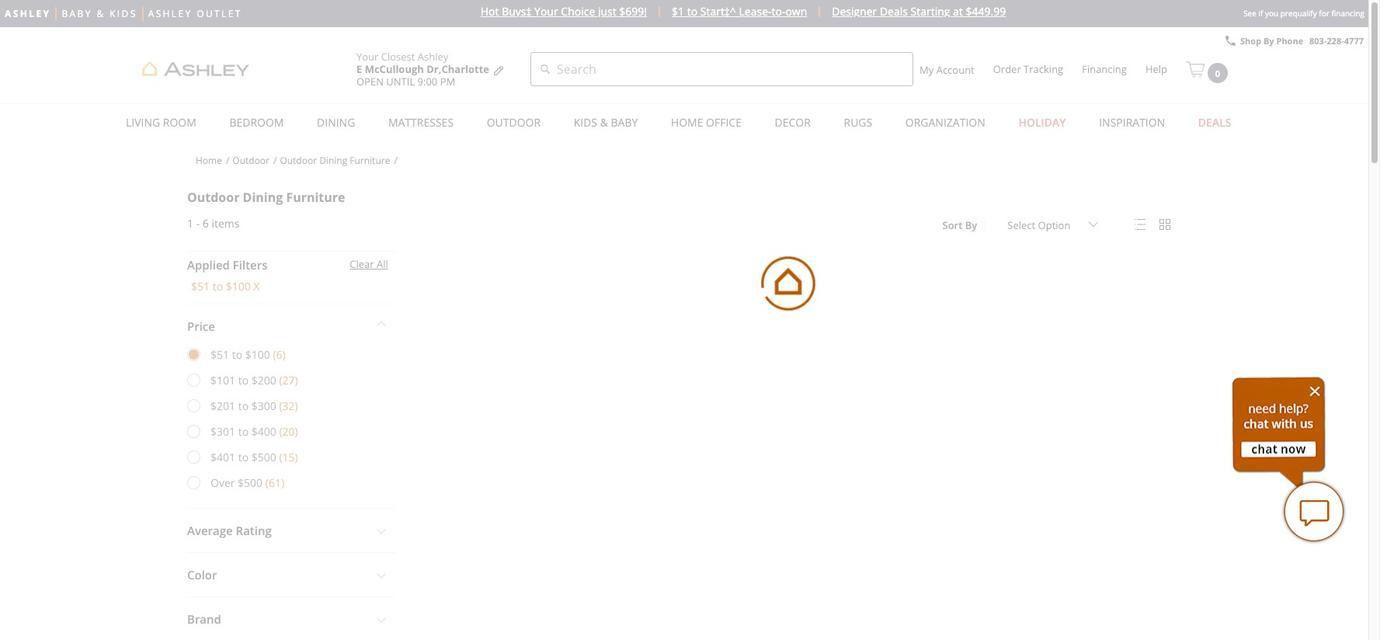 Task type: locate. For each thing, give the bounding box(es) containing it.
$1 to start‡^ lease-to-own
[[672, 4, 808, 19]]

open until 9:00 pm
[[357, 75, 455, 89]]

-
[[196, 216, 200, 231]]

to right $301
[[238, 424, 249, 439]]

deals
[[880, 4, 908, 19]]

0 vertical spatial by
[[1264, 35, 1275, 47]]

price
[[187, 319, 215, 334]]

$51 for $51 to $100 x
[[191, 279, 210, 294]]

furniture
[[350, 154, 390, 167], [286, 189, 345, 206]]

0 vertical spatial furniture
[[350, 154, 390, 167]]

1 vertical spatial $51
[[211, 348, 229, 362]]

0 vertical spatial your
[[535, 4, 558, 19]]

to-
[[772, 4, 786, 19]]

designer deals starting at $449.99
[[832, 4, 1006, 19]]

order tracking
[[994, 62, 1064, 76]]

outdoor link
[[233, 154, 270, 167]]

hot buys‡ your choice just $699! link
[[469, 4, 661, 19]]

clear
[[350, 257, 374, 271]]

change location image
[[493, 64, 505, 77]]

$400
[[252, 424, 276, 439]]

0 vertical spatial dining
[[319, 154, 347, 167]]

applied filters
[[187, 257, 268, 273]]

home link
[[196, 154, 222, 167]]

(15)
[[279, 450, 298, 465]]

1
[[187, 216, 193, 231]]

1 vertical spatial $500
[[238, 476, 263, 491]]

starting
[[911, 4, 951, 19]]

0 vertical spatial outdoor dining furniture
[[280, 154, 390, 167]]

pm
[[440, 75, 455, 89]]

4777
[[1345, 35, 1365, 47]]

$201 to $300 (32)
[[211, 399, 298, 414]]

banner containing your closest ashley
[[0, 27, 1369, 141]]

$500
[[252, 450, 276, 465], [238, 476, 263, 491]]

tracking
[[1024, 62, 1064, 76]]

(27)
[[279, 373, 298, 388]]

by for sort
[[966, 219, 978, 233]]

chat bubble mobile view image
[[1284, 481, 1346, 543]]

$101 to $200 (27)
[[211, 373, 298, 388]]

1 vertical spatial $100
[[245, 348, 270, 362]]

to for $401 to $500 (15)
[[238, 450, 249, 465]]

$401
[[211, 450, 235, 465]]

outdoor dining furniture link
[[280, 154, 390, 167]]

hot buys‡ your choice just $699!
[[481, 4, 647, 19]]

803-
[[1310, 35, 1328, 47]]

lease-
[[739, 4, 772, 19]]

dining
[[319, 154, 347, 167], [243, 189, 283, 206]]

ashley image
[[137, 59, 256, 79]]

$500 left (15)
[[252, 450, 276, 465]]

sort by
[[943, 219, 978, 233]]

dr,charlotte
[[427, 62, 490, 76]]

803-228-4777 link
[[1310, 35, 1365, 47]]

1 horizontal spatial by
[[1264, 35, 1275, 47]]

see if you prequalify for financing
[[1244, 8, 1365, 19]]

phone
[[1277, 35, 1304, 47]]

$51
[[191, 279, 210, 294], [211, 348, 229, 362]]

0 horizontal spatial furniture
[[286, 189, 345, 206]]

over
[[211, 476, 235, 491]]

$1
[[672, 4, 685, 19]]

designer
[[832, 4, 878, 19]]

your right buys‡
[[535, 4, 558, 19]]

my account
[[920, 63, 975, 77]]

$1 to start‡^ lease-to-own link
[[661, 4, 821, 19]]

0 vertical spatial $500
[[252, 450, 276, 465]]

to up $101
[[232, 348, 243, 362]]

None search field
[[531, 52, 914, 86]]

0 horizontal spatial $51
[[191, 279, 210, 294]]

x
[[254, 279, 260, 294]]

1 vertical spatial your
[[357, 50, 379, 64]]

to right $1
[[687, 4, 698, 19]]

$51 to $100 x link
[[191, 279, 260, 294]]

0 vertical spatial $100
[[226, 279, 251, 294]]

1 - 6                                                        items region
[[187, 211, 240, 236]]

0 vertical spatial $51
[[191, 279, 210, 294]]

1 vertical spatial dining
[[243, 189, 283, 206]]

outdoor dining furniture main content
[[0, 0, 1369, 640]]

to for $301 to $400 (20)
[[238, 424, 249, 439]]

$201
[[211, 399, 235, 414]]

until
[[386, 75, 415, 89]]

sort
[[943, 219, 963, 233]]

$100
[[226, 279, 251, 294], [245, 348, 270, 362]]

0
[[1216, 67, 1221, 79]]

$500 left '(61)'
[[238, 476, 263, 491]]

to down applied
[[213, 279, 223, 294]]

applied
[[187, 257, 230, 273]]

$449.99
[[966, 4, 1006, 19]]

designer deals starting at $449.99 link
[[821, 4, 1018, 19]]

1 horizontal spatial $51
[[211, 348, 229, 362]]

1 vertical spatial furniture
[[286, 189, 345, 206]]

all
[[377, 257, 388, 271]]

0 horizontal spatial by
[[966, 219, 978, 233]]

1 horizontal spatial dining
[[319, 154, 347, 167]]

choice
[[561, 4, 595, 19]]

1 horizontal spatial furniture
[[350, 154, 390, 167]]

own
[[786, 4, 808, 19]]

your up open
[[357, 50, 379, 64]]

$100 left x
[[226, 279, 251, 294]]

financing link
[[1083, 62, 1127, 76]]

0 horizontal spatial your
[[357, 50, 379, 64]]

see if you prequalify for financing link
[[1240, 0, 1369, 26]]

by right shop
[[1264, 35, 1275, 47]]

by right 'sort'
[[966, 219, 978, 233]]

option
[[1039, 219, 1071, 233]]

account
[[937, 63, 975, 77]]

outdoor dining furniture
[[280, 154, 390, 167], [187, 189, 345, 206]]

$51 down applied
[[191, 279, 210, 294]]

to left $200
[[238, 373, 249, 388]]

none search field inside banner
[[531, 52, 914, 86]]

$401 to $500 (15)
[[211, 450, 298, 465]]

to right $401
[[238, 450, 249, 465]]

$100 left (6)
[[245, 348, 270, 362]]

by inside outdoor dining furniture main content
[[966, 219, 978, 233]]

1 vertical spatial by
[[966, 219, 978, 233]]

banner
[[0, 27, 1369, 141]]

search image
[[540, 63, 551, 78]]

$100 for x
[[226, 279, 251, 294]]

$51 up $101
[[211, 348, 229, 362]]

order
[[994, 62, 1022, 76]]

to for $51 to $100 (6)
[[232, 348, 243, 362]]

list view icon image
[[1136, 219, 1146, 230]]

to for $101 to $200 (27)
[[238, 373, 249, 388]]

to right $201
[[238, 399, 249, 414]]

by
[[1264, 35, 1275, 47], [966, 219, 978, 233]]



Task type: vqa. For each thing, say whether or not it's contained in the screenshot.


Task type: describe. For each thing, give the bounding box(es) containing it.
$200
[[252, 373, 276, 388]]

you
[[1266, 8, 1279, 19]]

select
[[1008, 219, 1036, 233]]

(6)
[[273, 348, 286, 362]]

financing
[[1083, 62, 1127, 76]]

financing
[[1332, 8, 1365, 19]]

(61)
[[266, 476, 284, 491]]

to for $201 to $300 (32)
[[238, 399, 249, 414]]

my account link
[[920, 63, 975, 77]]

$300
[[252, 399, 276, 414]]

1 horizontal spatial your
[[535, 4, 558, 19]]

buys‡
[[502, 4, 532, 19]]

help
[[1146, 62, 1168, 76]]

hot
[[481, 4, 499, 19]]

closest
[[381, 50, 415, 64]]

$301 to $400 (20)
[[211, 424, 298, 439]]

shop by phone 803-228-4777
[[1241, 35, 1365, 47]]

to for $51 to $100 x
[[213, 279, 223, 294]]

$301
[[211, 424, 235, 439]]

your inside "your closest ashley e mccullough dr,charlotte"
[[357, 50, 379, 64]]

$101
[[211, 373, 235, 388]]

select option
[[1008, 219, 1071, 233]]

ashley
[[418, 50, 449, 64]]

open
[[357, 75, 384, 89]]

clear all
[[350, 257, 388, 271]]

outdoor right home link at the top
[[233, 154, 270, 167]]

1 vertical spatial outdoor dining furniture
[[187, 189, 345, 206]]

$699!
[[620, 4, 647, 19]]

outdoor right "outdoor" link
[[280, 154, 317, 167]]

(20)
[[279, 424, 298, 439]]

$51 to $100 (6)
[[211, 348, 286, 362]]

prequalify
[[1281, 8, 1318, 19]]

6
[[203, 216, 209, 231]]

home
[[196, 154, 222, 167]]

e
[[357, 62, 362, 76]]

(32)
[[279, 399, 298, 414]]

clear all link
[[350, 256, 388, 272]]

1 - 6                                                        items
[[187, 216, 240, 231]]

228-
[[1328, 35, 1345, 47]]

items
[[212, 216, 240, 231]]

if
[[1259, 8, 1264, 19]]

mccullough
[[365, 62, 424, 76]]

help link
[[1146, 62, 1168, 76]]

0 link
[[1187, 55, 1229, 83]]

your closest ashley e mccullough dr,charlotte
[[357, 50, 490, 76]]

$51 to $100 x
[[191, 279, 260, 294]]

order tracking link
[[994, 62, 1064, 76]]

my
[[920, 63, 934, 77]]

outdoor up 1 - 6                                                        items
[[187, 189, 240, 206]]

at
[[953, 4, 963, 19]]

start‡^
[[701, 4, 737, 19]]

by for shop
[[1264, 35, 1275, 47]]

for
[[1320, 8, 1330, 19]]

over $500 (61)
[[211, 476, 284, 491]]

see
[[1244, 8, 1257, 19]]

to for $1 to start‡^ lease-to-own
[[687, 4, 698, 19]]

$51 for $51 to $100 (6)
[[211, 348, 229, 362]]

dialogue message for liveperson image
[[1233, 377, 1326, 489]]

grid view icon image
[[1160, 219, 1171, 230]]

$100 for (6)
[[245, 348, 270, 362]]

9:00
[[418, 75, 438, 89]]

filters
[[233, 257, 268, 273]]

0 horizontal spatial dining
[[243, 189, 283, 206]]

just
[[598, 4, 617, 19]]



